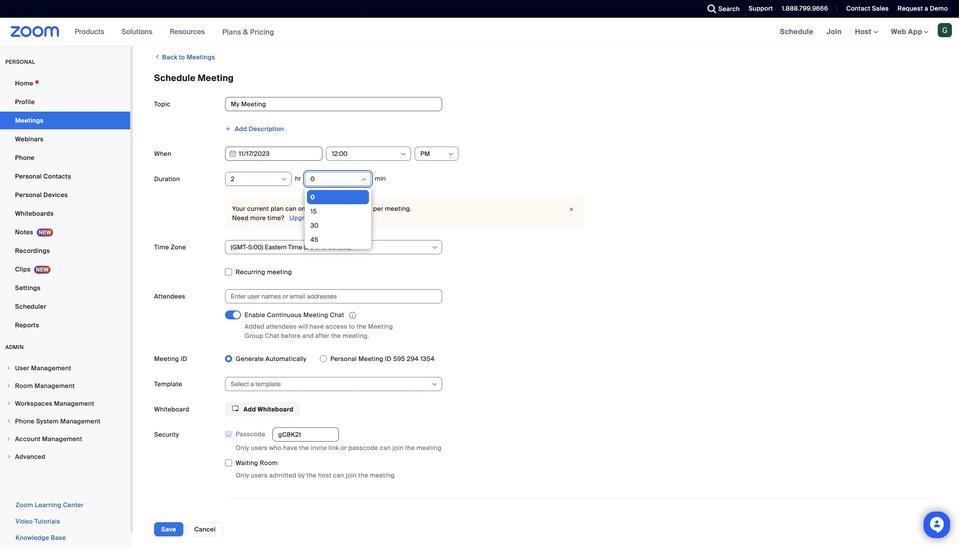 Task type: describe. For each thing, give the bounding box(es) containing it.
topic
[[154, 100, 171, 108]]

&
[[243, 27, 248, 37]]

show options image for pm
[[448, 151, 455, 158]]

personal devices link
[[0, 186, 130, 204]]

recurring
[[236, 268, 266, 276]]

to up resources
[[190, 15, 196, 23]]

automatically
[[266, 355, 307, 363]]

only for only users admitted by the host can join the meeting
[[236, 472, 249, 480]]

meeting up "template"
[[154, 355, 179, 363]]

add image
[[225, 126, 231, 132]]

users for who
[[251, 444, 268, 452]]

personal
[[5, 59, 35, 66]]

1 horizontal spatial meetings
[[187, 53, 215, 61]]

demo
[[931, 4, 949, 12]]

Persistent Chat, enter email address,Enter user names or email addresses text field
[[231, 290, 429, 303]]

save button
[[154, 523, 183, 537]]

added
[[245, 323, 265, 331]]

video tutorials
[[16, 518, 60, 526]]

1 vertical spatial meeting
[[417, 444, 442, 452]]

close image
[[567, 205, 577, 214]]

link
[[329, 444, 339, 452]]

access inside meet zoom ai companion, footer
[[267, 15, 289, 23]]

add description
[[235, 125, 284, 133]]

request a demo
[[898, 4, 949, 12]]

to inside added attendees will have access to the meeting group chat before and after the meeting.
[[349, 323, 355, 331]]

pm
[[421, 150, 431, 158]]

video tutorials link
[[16, 518, 60, 526]]

upgrade inside your current plan can only support 40 minutes per meeting. need more time? upgrade now
[[290, 214, 316, 222]]

profile link
[[0, 93, 130, 111]]

30
[[311, 222, 319, 230]]

tutorials
[[34, 518, 60, 526]]

save
[[161, 526, 176, 534]]

home
[[15, 79, 33, 87]]

by
[[298, 472, 305, 480]]

2
[[231, 175, 235, 183]]

back to meetings
[[161, 53, 215, 61]]

pricing
[[250, 27, 274, 37]]

have for the
[[283, 444, 298, 452]]

only users who have the invite link or passcode can join the meeting
[[236, 444, 442, 452]]

zoom up the video tutorials link
[[16, 501, 33, 509]]

per
[[373, 205, 384, 213]]

0 horizontal spatial upgrade
[[162, 15, 188, 23]]

meetings navigation
[[774, 18, 960, 47]]

can inside your current plan can only support 40 minutes per meeting. need more time? upgrade now
[[286, 205, 297, 213]]

solutions
[[122, 27, 153, 36]]

resources
[[170, 27, 205, 36]]

solutions button
[[122, 18, 157, 46]]

management for room management
[[35, 382, 75, 390]]

plans & pricing
[[222, 27, 274, 37]]

upgrade now link
[[288, 214, 331, 222]]

schedule meeting
[[154, 72, 234, 84]]

continuous
[[267, 311, 302, 319]]

more
[[250, 214, 266, 222]]

zoom learning center link
[[16, 501, 84, 509]]

meeting inside application
[[304, 311, 328, 319]]

meeting id option group
[[225, 352, 939, 366]]

0 horizontal spatial join
[[346, 472, 357, 480]]

cancel
[[194, 526, 216, 534]]

2 show options image from the top
[[431, 381, 438, 388]]

assistant!
[[131, 15, 160, 23]]

phone system management menu item
[[0, 413, 130, 430]]

sales
[[873, 4, 890, 12]]

recurring meeting
[[236, 268, 292, 276]]

account management menu item
[[0, 431, 130, 448]]

pro
[[231, 15, 241, 23]]

users for admitted
[[251, 472, 268, 480]]

hr
[[295, 175, 301, 183]]

generate automatically
[[236, 355, 307, 363]]

add for add whiteboard
[[244, 406, 256, 414]]

show options image for 2
[[281, 176, 288, 183]]

invite
[[311, 444, 327, 452]]

new
[[109, 15, 121, 23]]

right image for room management
[[6, 384, 12, 389]]

generate
[[236, 355, 264, 363]]

system
[[36, 418, 59, 426]]

management inside menu item
[[60, 418, 101, 426]]

phone system management
[[15, 418, 101, 426]]

personal contacts link
[[0, 168, 130, 185]]

knowledge base
[[16, 534, 66, 542]]

list box containing 0
[[307, 190, 369, 247]]

companion,
[[55, 15, 93, 23]]

user management
[[15, 364, 71, 372]]

management for account management
[[42, 435, 82, 443]]

passcode
[[349, 444, 378, 452]]

security
[[154, 431, 179, 439]]

products
[[75, 27, 104, 36]]

notes link
[[0, 223, 130, 241]]

one
[[216, 15, 229, 23]]

pm button
[[421, 147, 447, 160]]

and inside added attendees will have access to the meeting group chat before and after the meeting.
[[303, 332, 314, 340]]

your
[[94, 15, 107, 23]]

join
[[827, 27, 842, 36]]

1 vertical spatial can
[[380, 444, 391, 452]]

search button
[[701, 0, 743, 18]]

2 vertical spatial meeting
[[370, 472, 395, 480]]

chat inside enable continuous meeting chat application
[[330, 311, 344, 319]]

host
[[318, 472, 332, 480]]

phone for phone system management
[[15, 418, 34, 426]]

add for add description
[[235, 125, 247, 133]]

web app button
[[892, 27, 929, 36]]

id inside "option group"
[[385, 355, 392, 363]]

whiteboards
[[15, 210, 54, 218]]

admin menu menu
[[0, 360, 130, 466]]

meeting inside added attendees will have access to the meeting group chat before and after the meeting.
[[368, 323, 393, 331]]

account management
[[15, 435, 82, 443]]

will
[[299, 323, 308, 331]]

have for access
[[310, 323, 324, 331]]

room inside menu item
[[15, 382, 33, 390]]

learning
[[35, 501, 61, 509]]

meet zoom ai companion, footer
[[0, 4, 960, 34]]

before
[[281, 332, 301, 340]]

schedule for schedule meeting
[[154, 72, 196, 84]]

webinars
[[15, 135, 44, 143]]

video for video tutorials
[[16, 518, 33, 526]]

min
[[375, 175, 386, 183]]

45
[[311, 236, 319, 244]]

meeting id
[[154, 355, 187, 363]]

294
[[407, 355, 419, 363]]

meetings inside personal menu menu
[[15, 117, 44, 125]]

0 vertical spatial meeting
[[267, 268, 292, 276]]

webinars link
[[0, 130, 130, 148]]

15
[[311, 207, 317, 215]]

enable continuous meeting chat
[[245, 311, 344, 319]]

1.888.799.9666
[[782, 4, 829, 12]]

personal for personal devices
[[15, 191, 42, 199]]

banner containing products
[[0, 18, 960, 47]]

waiting room
[[236, 460, 278, 468]]

web
[[892, 27, 907, 36]]

cancel button
[[187, 523, 223, 537]]

1 whiteboard from the left
[[154, 406, 189, 414]]

clips
[[15, 266, 31, 274]]

select start time text field
[[332, 147, 400, 160]]



Task type: vqa. For each thing, say whether or not it's contained in the screenshot.
the "confirm"
no



Task type: locate. For each thing, give the bounding box(es) containing it.
and
[[243, 15, 254, 23], [303, 332, 314, 340]]

0 horizontal spatial id
[[181, 355, 187, 363]]

contacts
[[43, 172, 71, 180]]

1 horizontal spatial schedule
[[781, 27, 814, 36]]

add whiteboard button
[[225, 403, 301, 417]]

users up the waiting room
[[251, 444, 268, 452]]

profile picture image
[[939, 23, 953, 37]]

your
[[232, 205, 246, 213]]

show options image left hr
[[281, 176, 288, 183]]

2 horizontal spatial show options image
[[448, 151, 455, 158]]

0 vertical spatial only
[[236, 444, 249, 452]]

management down workspaces management menu item
[[60, 418, 101, 426]]

right image inside workspaces management menu item
[[6, 401, 12, 407]]

0 horizontal spatial meetings
[[15, 117, 44, 125]]

chat down "attendees"
[[265, 332, 280, 340]]

1 horizontal spatial meeting.
[[385, 205, 412, 213]]

user management menu item
[[0, 360, 130, 377]]

phone link
[[0, 149, 130, 167]]

2 0 from the top
[[311, 193, 315, 201]]

phone down the webinars
[[15, 154, 34, 162]]

enable continuous meeting chat application
[[245, 311, 413, 321]]

0 vertical spatial meeting.
[[385, 205, 412, 213]]

have inside added attendees will have access to the meeting group chat before and after the meeting.
[[310, 323, 324, 331]]

personal up whiteboards
[[15, 191, 42, 199]]

1 vertical spatial and
[[303, 332, 314, 340]]

right image left account
[[6, 437, 12, 442]]

request a demo link
[[892, 0, 960, 18], [898, 4, 949, 12]]

1 0 from the top
[[311, 175, 315, 183]]

2 only from the top
[[236, 472, 249, 480]]

1 only from the top
[[236, 444, 249, 452]]

and inside meet zoom ai companion, footer
[[243, 15, 254, 23]]

meeting left 595
[[359, 355, 384, 363]]

When text field
[[225, 147, 323, 161]]

search
[[719, 5, 740, 13]]

join link
[[821, 18, 849, 46]]

0 horizontal spatial meeting.
[[343, 332, 370, 340]]

1 vertical spatial phone
[[15, 418, 34, 426]]

0 vertical spatial 0
[[311, 175, 315, 183]]

personal menu menu
[[0, 74, 130, 335]]

scheduler
[[15, 303, 46, 311]]

1 horizontal spatial upgrade
[[290, 214, 316, 222]]

select meeting template text field
[[231, 378, 431, 391]]

id up "template"
[[181, 355, 187, 363]]

hide options image
[[360, 176, 368, 183]]

right image left advanced
[[6, 454, 12, 460]]

the
[[357, 323, 367, 331], [331, 332, 341, 340], [299, 444, 309, 452], [405, 444, 415, 452], [307, 472, 317, 480], [359, 472, 368, 480]]

personal for personal contacts
[[15, 172, 42, 180]]

1 vertical spatial add
[[244, 406, 256, 414]]

personal for personal meeting id 595 294 1354
[[331, 355, 357, 363]]

need
[[232, 214, 249, 222]]

banner
[[0, 18, 960, 47]]

0 horizontal spatial ai
[[47, 15, 54, 23]]

4 right image from the top
[[6, 437, 12, 442]]

phone
[[15, 154, 34, 162], [15, 418, 34, 426]]

video for video
[[154, 517, 172, 525]]

0 vertical spatial meetings
[[187, 53, 215, 61]]

show options image
[[400, 151, 407, 158], [448, 151, 455, 158], [281, 176, 288, 183]]

can left only
[[286, 205, 297, 213]]

right image inside account management menu item
[[6, 437, 12, 442]]

time
[[154, 243, 169, 251]]

list box
[[307, 190, 369, 247]]

meeting up personal meeting id 595 294 1354
[[368, 323, 393, 331]]

personal up personal devices
[[15, 172, 42, 180]]

0 vertical spatial join
[[393, 444, 404, 452]]

1 horizontal spatial can
[[333, 472, 344, 480]]

whiteboard up passcode
[[258, 406, 294, 414]]

room management menu item
[[0, 378, 130, 395]]

0 vertical spatial right image
[[6, 366, 12, 371]]

0 vertical spatial users
[[251, 444, 268, 452]]

2 horizontal spatial meeting
[[417, 444, 442, 452]]

only up waiting
[[236, 444, 249, 452]]

group
[[245, 332, 264, 340]]

access right get
[[267, 15, 289, 23]]

2 vertical spatial can
[[333, 472, 344, 480]]

right image for phone system management
[[6, 419, 12, 424]]

management for user management
[[31, 364, 71, 372]]

workspaces management
[[15, 400, 94, 408]]

1 horizontal spatial id
[[385, 355, 392, 363]]

knowledge base link
[[16, 534, 66, 542]]

ai right new
[[123, 15, 129, 23]]

request
[[898, 4, 924, 12]]

0 up 15
[[311, 193, 315, 201]]

personal inside meeting id "option group"
[[331, 355, 357, 363]]

have right who
[[283, 444, 298, 452]]

plan
[[271, 205, 284, 213]]

0 vertical spatial show options image
[[431, 244, 438, 251]]

1 ai from the left
[[47, 15, 54, 23]]

1 users from the top
[[251, 444, 268, 452]]

workspaces management menu item
[[0, 395, 130, 412]]

users down the waiting room
[[251, 472, 268, 480]]

add inside "button"
[[235, 125, 247, 133]]

0 button
[[311, 172, 360, 186]]

schedule down back
[[154, 72, 196, 84]]

only
[[236, 444, 249, 452], [236, 472, 249, 480]]

0 inside 0 dropdown button
[[311, 175, 315, 183]]

right image
[[6, 366, 12, 371], [6, 454, 12, 460]]

40
[[338, 205, 346, 213]]

right image left room management
[[6, 384, 12, 389]]

0 horizontal spatial show options image
[[281, 176, 288, 183]]

ai left companion
[[298, 15, 304, 23]]

upgrade right cost.
[[408, 15, 434, 23]]

your current plan can only support 40 minutes per meeting. need more time? upgrade now
[[232, 205, 412, 222]]

3 ai from the left
[[298, 15, 304, 23]]

1 vertical spatial right image
[[6, 454, 12, 460]]

have up after
[[310, 323, 324, 331]]

right image inside user management menu item
[[6, 366, 12, 371]]

1 vertical spatial show options image
[[431, 381, 438, 388]]

zoom left one
[[197, 15, 215, 23]]

1 phone from the top
[[15, 154, 34, 162]]

0 horizontal spatial video
[[16, 518, 33, 526]]

chat inside added attendees will have access to the meeting group chat before and after the meeting.
[[265, 332, 280, 340]]

0 right hr
[[311, 175, 315, 183]]

1 right image from the top
[[6, 384, 12, 389]]

0 15
[[311, 193, 317, 215]]

who
[[269, 444, 282, 452]]

595
[[394, 355, 405, 363]]

phone for phone
[[15, 154, 34, 162]]

1 show options image from the top
[[431, 244, 438, 251]]

0 vertical spatial access
[[267, 15, 289, 23]]

2 vertical spatial personal
[[331, 355, 357, 363]]

attendees
[[266, 323, 297, 331]]

whiteboard inside button
[[258, 406, 294, 414]]

show options image left pm
[[400, 151, 407, 158]]

left image
[[154, 52, 161, 61]]

can right passcode
[[380, 444, 391, 452]]

to right back
[[179, 53, 185, 61]]

right image for workspaces management
[[6, 401, 12, 407]]

personal contacts
[[15, 172, 71, 180]]

right image inside advanced menu item
[[6, 454, 12, 460]]

1 vertical spatial personal
[[15, 191, 42, 199]]

right image
[[6, 384, 12, 389], [6, 401, 12, 407], [6, 419, 12, 424], [6, 437, 12, 442]]

0 horizontal spatial can
[[286, 205, 297, 213]]

have inside security 'group'
[[283, 444, 298, 452]]

security group
[[225, 428, 939, 481]]

0 vertical spatial schedule
[[781, 27, 814, 36]]

right image left user
[[6, 366, 12, 371]]

1 horizontal spatial whiteboard
[[258, 406, 294, 414]]

whiteboard
[[154, 406, 189, 414], [258, 406, 294, 414]]

no
[[350, 15, 358, 23]]

0 vertical spatial phone
[[15, 154, 34, 162]]

to down learn more about enable continuous meeting chat icon
[[349, 323, 355, 331]]

reports
[[15, 321, 39, 329]]

1 vertical spatial users
[[251, 472, 268, 480]]

right image for advanced
[[6, 454, 12, 460]]

to left companion
[[291, 15, 297, 23]]

0 horizontal spatial room
[[15, 382, 33, 390]]

1 vertical spatial chat
[[265, 332, 280, 340]]

1 id from the left
[[181, 355, 187, 363]]

None text field
[[273, 428, 339, 442]]

Topic text field
[[225, 97, 442, 111]]

zoom learning center
[[16, 501, 84, 509]]

0 inside 0 15
[[311, 193, 315, 201]]

get
[[256, 15, 266, 23]]

can right host
[[333, 472, 344, 480]]

1 horizontal spatial and
[[303, 332, 314, 340]]

2 ai from the left
[[123, 15, 129, 23]]

1 horizontal spatial ai
[[123, 15, 129, 23]]

back to meetings link
[[154, 50, 215, 64]]

1 vertical spatial meetings
[[15, 117, 44, 125]]

0 horizontal spatial whiteboard
[[154, 406, 189, 414]]

ai up zoom logo
[[47, 15, 54, 23]]

cost.
[[391, 15, 406, 23]]

1 vertical spatial have
[[283, 444, 298, 452]]

1 horizontal spatial join
[[393, 444, 404, 452]]

id
[[181, 355, 187, 363], [385, 355, 392, 363]]

right image left system
[[6, 419, 12, 424]]

right image left workspaces
[[6, 401, 12, 407]]

meetings
[[187, 53, 215, 61], [15, 117, 44, 125]]

products button
[[75, 18, 108, 46]]

1 vertical spatial only
[[236, 472, 249, 480]]

workspaces
[[15, 400, 52, 408]]

whiteboard down "template"
[[154, 406, 189, 414]]

now
[[318, 214, 331, 222]]

2 whiteboard from the left
[[258, 406, 294, 414]]

0 horizontal spatial access
[[267, 15, 289, 23]]

add up passcode
[[244, 406, 256, 414]]

show options image right 'pm' 'popup button'
[[448, 151, 455, 158]]

0 vertical spatial can
[[286, 205, 297, 213]]

chat left learn more about enable continuous meeting chat icon
[[330, 311, 344, 319]]

only for only users who have the invite link or passcode can join the meeting
[[236, 444, 249, 452]]

knowledge
[[16, 534, 49, 542]]

id left 595
[[385, 355, 392, 363]]

2 right image from the top
[[6, 454, 12, 460]]

1 horizontal spatial access
[[326, 323, 348, 331]]

access inside added attendees will have access to the meeting group chat before and after the meeting.
[[326, 323, 348, 331]]

1 right image from the top
[[6, 366, 12, 371]]

0 vertical spatial chat
[[330, 311, 344, 319]]

recordings link
[[0, 242, 130, 260]]

1 horizontal spatial meeting
[[370, 472, 395, 480]]

room down who
[[260, 460, 278, 468]]

1 horizontal spatial show options image
[[400, 151, 407, 158]]

meeting. inside your current plan can only support 40 minutes per meeting. need more time? upgrade now
[[385, 205, 412, 213]]

management up phone system management menu item
[[54, 400, 94, 408]]

phone up account
[[15, 418, 34, 426]]

2 horizontal spatial ai
[[298, 15, 304, 23]]

zoom logo image
[[11, 26, 59, 37]]

schedule inside the meetings navigation
[[781, 27, 814, 36]]

management up workspaces management
[[35, 382, 75, 390]]

1.888.799.9666 button up join
[[776, 0, 831, 18]]

1 horizontal spatial chat
[[330, 311, 344, 319]]

meetings up the webinars
[[15, 117, 44, 125]]

0 horizontal spatial have
[[283, 444, 298, 452]]

management for workspaces management
[[54, 400, 94, 408]]

1.888.799.9666 button up schedule link
[[782, 4, 829, 12]]

can
[[286, 205, 297, 213], [380, 444, 391, 452], [333, 472, 344, 480]]

zoom
[[28, 15, 46, 23], [197, 15, 215, 23], [16, 501, 33, 509]]

1 vertical spatial room
[[260, 460, 278, 468]]

schedule for schedule
[[781, 27, 814, 36]]

admitted
[[269, 472, 297, 480]]

passcode
[[236, 431, 266, 439]]

meeting up added attendees will have access to the meeting group chat before and after the meeting.
[[304, 311, 328, 319]]

right image for user management
[[6, 366, 12, 371]]

advanced menu item
[[0, 449, 130, 466]]

product information navigation
[[68, 18, 281, 47]]

upgrade up resources
[[162, 15, 188, 23]]

plans & pricing link
[[222, 27, 274, 37], [222, 27, 274, 37]]

resources button
[[170, 18, 209, 46]]

to
[[190, 15, 196, 23], [291, 15, 297, 23], [179, 53, 185, 61], [349, 323, 355, 331]]

0 vertical spatial and
[[243, 15, 254, 23]]

notes
[[15, 228, 33, 236]]

personal up select meeting template text field
[[331, 355, 357, 363]]

management up advanced menu item
[[42, 435, 82, 443]]

add right "add" icon
[[235, 125, 247, 133]]

meeting
[[267, 268, 292, 276], [417, 444, 442, 452], [370, 472, 395, 480]]

right image for account management
[[6, 437, 12, 442]]

0 horizontal spatial meeting
[[267, 268, 292, 276]]

reports link
[[0, 317, 130, 334]]

2 horizontal spatial upgrade
[[408, 15, 434, 23]]

and left get
[[243, 15, 254, 23]]

show options image
[[431, 244, 438, 251], [431, 381, 438, 388]]

0 horizontal spatial chat
[[265, 332, 280, 340]]

recordings
[[15, 247, 50, 255]]

description
[[249, 125, 284, 133]]

contact sales
[[847, 4, 890, 12]]

personal meeting id 595 294 1354
[[331, 355, 435, 363]]

back
[[162, 53, 177, 61]]

1 vertical spatial access
[[326, 323, 348, 331]]

0 horizontal spatial and
[[243, 15, 254, 23]]

management up room management
[[31, 364, 71, 372]]

add inside button
[[244, 406, 256, 414]]

2 right image from the top
[[6, 401, 12, 407]]

right image inside room management menu item
[[6, 384, 12, 389]]

1 horizontal spatial have
[[310, 323, 324, 331]]

0 horizontal spatial schedule
[[154, 72, 196, 84]]

clips link
[[0, 261, 130, 278]]

room inside security 'group'
[[260, 460, 278, 468]]

zoom up zoom logo
[[28, 15, 46, 23]]

meeting inside "option group"
[[359, 355, 384, 363]]

0 vertical spatial personal
[[15, 172, 42, 180]]

settings
[[15, 284, 41, 292]]

base
[[51, 534, 66, 542]]

1 horizontal spatial room
[[260, 460, 278, 468]]

learn more about enable continuous meeting chat image
[[347, 312, 359, 320]]

meetings link
[[0, 112, 130, 129]]

contact sales link
[[840, 0, 892, 18], [847, 4, 890, 12]]

0 vertical spatial room
[[15, 382, 33, 390]]

0 for 0 15
[[311, 193, 315, 201]]

right image inside phone system management menu item
[[6, 419, 12, 424]]

minutes
[[348, 205, 372, 213]]

1 horizontal spatial video
[[154, 517, 172, 525]]

schedule down 1.888.799.9666
[[781, 27, 814, 36]]

room down user
[[15, 382, 33, 390]]

meeting.
[[385, 205, 412, 213], [343, 332, 370, 340]]

meeting down back to meetings
[[198, 72, 234, 84]]

2 phone from the top
[[15, 418, 34, 426]]

0 for 0
[[311, 175, 315, 183]]

2 id from the left
[[385, 355, 392, 363]]

0 vertical spatial have
[[310, 323, 324, 331]]

3 right image from the top
[[6, 419, 12, 424]]

video up "save"
[[154, 517, 172, 525]]

2 users from the top
[[251, 472, 268, 480]]

2 horizontal spatial can
[[380, 444, 391, 452]]

none text field inside security 'group'
[[273, 428, 339, 442]]

only down waiting
[[236, 472, 249, 480]]

phone inside phone system management menu item
[[15, 418, 34, 426]]

at
[[343, 15, 349, 23]]

1 vertical spatial 0
[[311, 193, 315, 201]]

1 vertical spatial join
[[346, 472, 357, 480]]

add whiteboard
[[242, 406, 294, 414]]

have
[[310, 323, 324, 331], [283, 444, 298, 452]]

0 vertical spatial add
[[235, 125, 247, 133]]

profile
[[15, 98, 35, 106]]

meeting. down learn more about enable continuous meeting chat icon
[[343, 332, 370, 340]]

and down will
[[303, 332, 314, 340]]

meetings up schedule meeting
[[187, 53, 215, 61]]

phone inside 'phone' link
[[15, 154, 34, 162]]

only
[[298, 205, 311, 213]]

join right passcode
[[393, 444, 404, 452]]

1 vertical spatial meeting.
[[343, 332, 370, 340]]

time zone
[[154, 243, 186, 251]]

video up knowledge
[[16, 518, 33, 526]]

1 vertical spatial schedule
[[154, 72, 196, 84]]

additional
[[359, 15, 390, 23]]

join right host
[[346, 472, 357, 480]]

web app
[[892, 27, 923, 36]]

upgrade down only
[[290, 214, 316, 222]]

access down enable continuous meeting chat application
[[326, 323, 348, 331]]

today
[[436, 15, 454, 23]]

meeting. right per on the left top of the page
[[385, 205, 412, 213]]

meeting. inside added attendees will have access to the meeting group chat before and after the meeting.
[[343, 332, 370, 340]]



